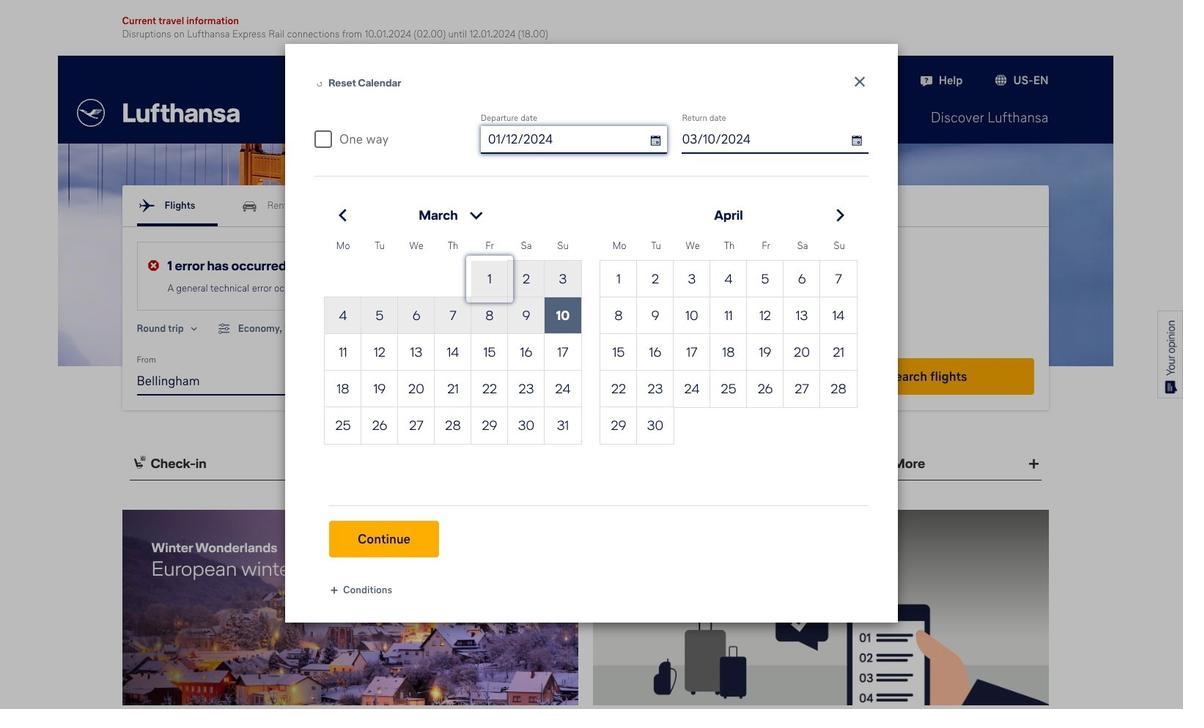 Task type: vqa. For each thing, say whether or not it's contained in the screenshot.
top 'open menu' BUTTON
no



Task type: describe. For each thing, give the bounding box(es) containing it.
svg image
[[918, 72, 936, 89]]

move backward to switch to the previous month. image
[[332, 205, 354, 227]]

Return date text field
[[682, 126, 854, 153]]

left image
[[993, 72, 1010, 89]]

open menu button
[[412, 205, 495, 227]]

right image
[[466, 205, 488, 227]]

Departure date text field
[[488, 126, 668, 153]]

1 tab from the left
[[129, 448, 347, 481]]

close image
[[851, 73, 869, 91]]

calendar application
[[309, 191, 1184, 484]]

2 tab from the left
[[825, 448, 1042, 481]]



Task type: locate. For each thing, give the bounding box(es) containing it.
0 horizontal spatial left image
[[214, 319, 235, 340]]

move forward to switch to the next month. image
[[829, 205, 851, 227]]

0 vertical spatial left image
[[315, 79, 325, 89]]

1 vertical spatial left image
[[214, 319, 235, 340]]

Departure - return text field
[[593, 368, 806, 395]]

1 vertical spatial tab list
[[122, 448, 1049, 481]]

0 horizontal spatial tab
[[129, 448, 347, 481]]

dialog
[[285, 44, 1184, 623]]

lufthansa logo, back to homepage image
[[77, 99, 239, 127]]

tab
[[129, 448, 347, 481], [825, 448, 1042, 481]]

standalone image
[[349, 372, 366, 389]]

tab list
[[137, 186, 1034, 227], [122, 448, 1049, 481]]

left image
[[315, 79, 325, 89], [214, 319, 235, 340]]

0 vertical spatial tab list
[[137, 186, 1034, 227]]

1 horizontal spatial left image
[[315, 79, 325, 89]]

1 horizontal spatial tab
[[825, 448, 1042, 481]]



